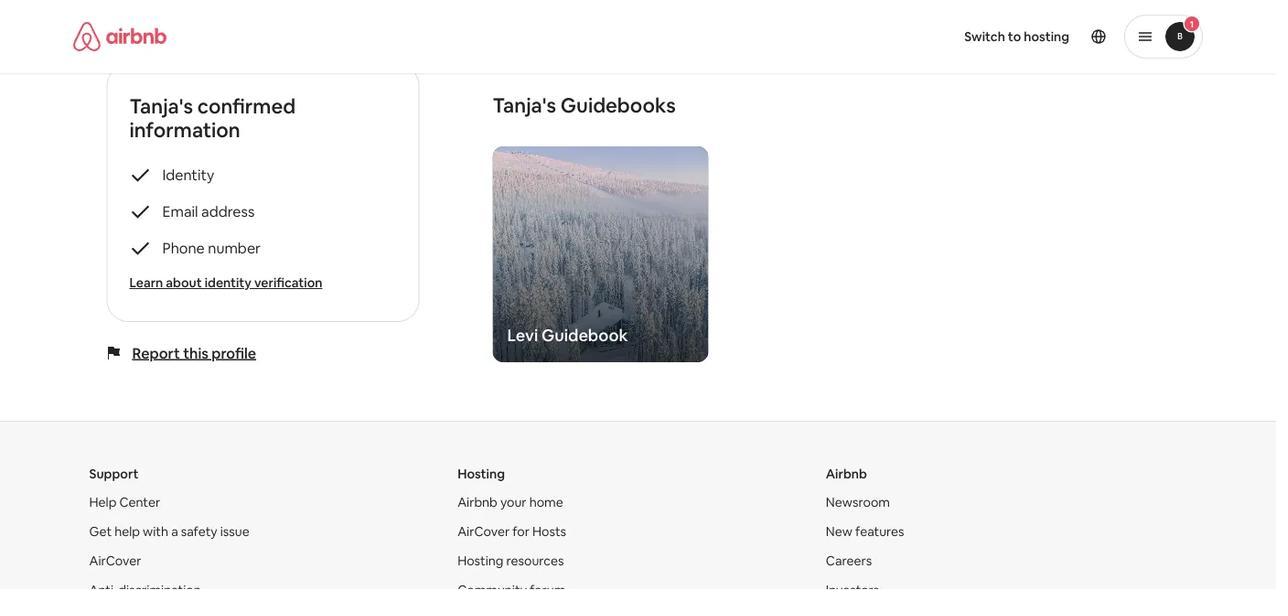 Task type: vqa. For each thing, say whether or not it's contained in the screenshot.
Add guests button
no



Task type: locate. For each thing, give the bounding box(es) containing it.
airbnb left your
[[458, 495, 498, 511]]

tanja's for tanja's confirmed information
[[129, 93, 193, 120]]

2 hosting from the top
[[458, 553, 504, 570]]

1 button
[[1124, 15, 1203, 59]]

aircover
[[458, 524, 510, 540], [89, 553, 141, 570]]

levi guidebook
[[507, 325, 628, 347]]

profile
[[212, 344, 256, 363]]

hosting
[[458, 466, 505, 483], [458, 553, 504, 570]]

email
[[162, 202, 198, 221]]

airbnb your home link
[[458, 495, 563, 511]]

0 horizontal spatial tanja's
[[129, 93, 193, 120]]

tanja's inside tanja's confirmed information
[[129, 93, 193, 120]]

aircover down help
[[89, 553, 141, 570]]

1 hosting from the top
[[458, 466, 505, 483]]

hosting resources link
[[458, 553, 564, 570]]

1
[[1190, 18, 1194, 30]]

features
[[855, 524, 904, 540]]

hosting for hosting
[[458, 466, 505, 483]]

0 vertical spatial airbnb
[[826, 466, 867, 483]]

phone
[[162, 239, 205, 258]]

center
[[119, 495, 160, 511]]

identity
[[162, 166, 214, 185]]

1 horizontal spatial airbnb
[[826, 466, 867, 483]]

1 horizontal spatial aircover
[[458, 524, 510, 540]]

0 vertical spatial hosting
[[458, 466, 505, 483]]

for
[[513, 524, 530, 540]]

aircover for hosts link
[[458, 524, 566, 540]]

new
[[826, 524, 853, 540]]

tanja's confirmed information
[[129, 93, 296, 143]]

aircover left for
[[458, 524, 510, 540]]

1 horizontal spatial tanja's
[[493, 93, 556, 119]]

0 horizontal spatial airbnb
[[458, 495, 498, 511]]

tanja's
[[493, 93, 556, 119], [129, 93, 193, 120]]

issue
[[220, 524, 249, 540]]

aircover for aircover for hosts
[[458, 524, 510, 540]]

1 vertical spatial hosting
[[458, 553, 504, 570]]

learn about identity verification button
[[129, 274, 397, 292]]

hosting
[[1024, 28, 1070, 45]]

hosting up airbnb your home in the left of the page
[[458, 466, 505, 483]]

get help with a safety issue link
[[89, 524, 249, 540]]

1 vertical spatial aircover
[[89, 553, 141, 570]]

1 vertical spatial airbnb
[[458, 495, 498, 511]]

learn
[[129, 275, 163, 292]]

airbnb up newsroom link
[[826, 466, 867, 483]]

hosting for hosting resources
[[458, 553, 504, 570]]

newsroom
[[826, 495, 890, 511]]

help
[[89, 495, 117, 511]]

levi
[[507, 325, 538, 347]]

tanja's for tanja's guidebooks
[[493, 93, 556, 119]]

address
[[201, 202, 255, 221]]

support
[[89, 466, 139, 483]]

information
[[129, 117, 240, 143]]

hosting down aircover for hosts
[[458, 553, 504, 570]]

airbnb
[[826, 466, 867, 483], [458, 495, 498, 511]]

phone number
[[162, 239, 261, 258]]

0 horizontal spatial aircover
[[89, 553, 141, 570]]

learn about identity verification
[[129, 275, 323, 292]]

number
[[208, 239, 261, 258]]

0 vertical spatial aircover
[[458, 524, 510, 540]]

email address
[[162, 202, 255, 221]]

your
[[500, 495, 527, 511]]



Task type: describe. For each thing, give the bounding box(es) containing it.
report
[[132, 344, 180, 363]]

airbnb for airbnb your home
[[458, 495, 498, 511]]

with
[[143, 524, 168, 540]]

report this profile button
[[132, 344, 256, 363]]

home
[[529, 495, 563, 511]]

about
[[166, 275, 202, 292]]

confirmed
[[197, 93, 296, 120]]

guidebooks
[[561, 93, 676, 119]]

help center link
[[89, 495, 160, 511]]

airbnb your home
[[458, 495, 563, 511]]

careers
[[826, 553, 872, 570]]

aircover for hosts
[[458, 524, 566, 540]]

aircover for aircover link
[[89, 553, 141, 570]]

help
[[115, 524, 140, 540]]

get
[[89, 524, 112, 540]]

profile element
[[660, 0, 1203, 73]]

switch
[[965, 28, 1005, 45]]

verification
[[254, 275, 323, 292]]

hosts
[[532, 524, 566, 540]]

levi guidebook link
[[493, 147, 709, 363]]

to
[[1008, 28, 1021, 45]]

switch to hosting
[[965, 28, 1070, 45]]

get help with a safety issue
[[89, 524, 249, 540]]

aircover link
[[89, 553, 141, 570]]

airbnb for airbnb
[[826, 466, 867, 483]]

help center
[[89, 495, 160, 511]]

switch to hosting link
[[954, 17, 1081, 56]]

this
[[183, 344, 209, 363]]

new features
[[826, 524, 904, 540]]

safety
[[181, 524, 217, 540]]

tanja's guidebooks
[[493, 93, 676, 119]]

resources
[[506, 553, 564, 570]]

hosting resources
[[458, 553, 564, 570]]

a
[[171, 524, 178, 540]]

newsroom link
[[826, 495, 890, 511]]

careers link
[[826, 553, 872, 570]]

guidebook
[[542, 325, 628, 347]]

report this profile
[[132, 344, 256, 363]]

new features link
[[826, 524, 904, 540]]

identity
[[205, 275, 252, 292]]



